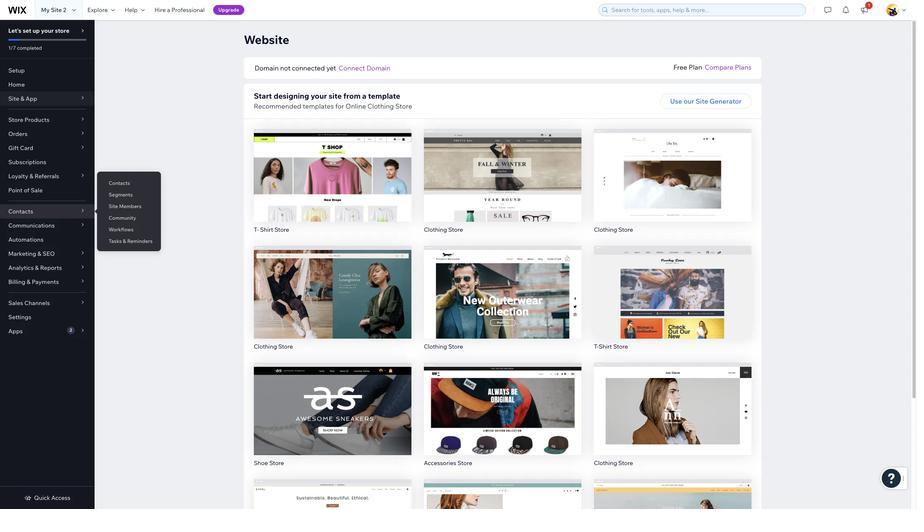 Task type: locate. For each thing, give the bounding box(es) containing it.
& right tasks
[[123, 238, 126, 244]]

1 vertical spatial a
[[363, 91, 367, 101]]

your up templates
[[311, 91, 327, 101]]

your right the up at the left top of the page
[[41, 27, 54, 34]]

for
[[336, 102, 344, 110]]

hire
[[155, 6, 166, 14]]

contacts inside popup button
[[8, 208, 33, 215]]

domain right connect at the top of page
[[367, 64, 391, 72]]

0 vertical spatial your
[[41, 27, 54, 34]]

use
[[671, 97, 683, 105]]

& for site
[[21, 95, 24, 103]]

start
[[254, 91, 272, 101]]

hire a professional link
[[150, 0, 210, 20]]

0 vertical spatial shirt
[[260, 226, 273, 234]]

sale
[[31, 187, 43, 194]]

subscriptions
[[8, 159, 46, 166]]

marketing & seo
[[8, 250, 55, 258]]

0 horizontal spatial contacts
[[8, 208, 33, 215]]

orders
[[8, 130, 27, 138]]

contacts for contacts link
[[109, 180, 130, 186]]

explore
[[87, 6, 108, 14]]

0 horizontal spatial domain
[[255, 64, 279, 72]]

view
[[325, 182, 341, 190], [495, 182, 511, 190], [666, 182, 681, 190], [325, 299, 341, 307], [495, 299, 511, 307], [666, 299, 681, 307], [325, 416, 341, 424], [495, 416, 511, 424], [666, 416, 681, 424]]

& inside marketing & seo "popup button"
[[37, 250, 41, 258]]

t-
[[254, 226, 259, 234], [594, 343, 599, 351]]

1 vertical spatial shirt
[[599, 343, 612, 351]]

& for marketing
[[37, 250, 41, 258]]

& right 'billing'
[[27, 279, 31, 286]]

& inside site & app popup button
[[21, 95, 24, 103]]

connect
[[339, 64, 365, 72]]

& inside loyalty & referrals popup button
[[30, 173, 33, 180]]

& left seo
[[37, 250, 41, 258]]

& inside the analytics & reports dropdown button
[[35, 264, 39, 272]]

tasks
[[109, 238, 122, 244]]

store
[[396, 102, 412, 110], [8, 116, 23, 124], [275, 226, 289, 234], [449, 226, 463, 234], [619, 226, 634, 234], [278, 343, 293, 351], [449, 343, 463, 351], [614, 343, 628, 351], [269, 460, 284, 467], [458, 460, 473, 467], [619, 460, 634, 467]]

contacts button
[[0, 205, 95, 219]]

shoe store
[[254, 460, 284, 467]]

1 vertical spatial contacts
[[8, 208, 33, 215]]

1 horizontal spatial your
[[311, 91, 327, 101]]

0 horizontal spatial shirt
[[260, 226, 273, 234]]

&
[[21, 95, 24, 103], [30, 173, 33, 180], [123, 238, 126, 244], [37, 250, 41, 258], [35, 264, 39, 272], [27, 279, 31, 286]]

website
[[244, 32, 290, 47]]

compare plans button
[[705, 62, 752, 72]]

1 horizontal spatial a
[[363, 91, 367, 101]]

domain not connected yet connect domain
[[255, 64, 391, 72]]

& right loyalty
[[30, 173, 33, 180]]

products
[[25, 116, 49, 124]]

0 horizontal spatial a
[[167, 6, 170, 14]]

community link
[[97, 211, 161, 225]]

upgrade
[[218, 7, 239, 13]]

gift
[[8, 144, 19, 152]]

view button
[[315, 179, 351, 194], [485, 179, 521, 194], [656, 179, 691, 194], [315, 296, 351, 311], [485, 296, 521, 311], [656, 296, 691, 311], [315, 413, 351, 428], [485, 413, 521, 428], [656, 413, 691, 428]]

2 down the 'settings' link
[[70, 328, 72, 333]]

quick access
[[34, 495, 70, 502]]

store inside start designing your site from a template recommended templates for online clothing store
[[396, 102, 412, 110]]

site & app button
[[0, 92, 95, 106]]

our
[[684, 97, 695, 105]]

t-shirt store
[[594, 343, 628, 351]]

0 vertical spatial 2
[[63, 6, 66, 14]]

store inside popup button
[[8, 116, 23, 124]]

1 vertical spatial 2
[[70, 328, 72, 333]]

billing
[[8, 279, 25, 286]]

connect domain button
[[339, 63, 391, 73]]

& inside billing & payments "dropdown button"
[[27, 279, 31, 286]]

let's
[[8, 27, 21, 34]]

1/7
[[8, 45, 16, 51]]

site
[[51, 6, 62, 14], [8, 95, 19, 103], [696, 97, 709, 105], [109, 203, 118, 210]]

& inside tasks & reminders link
[[123, 238, 126, 244]]

1 horizontal spatial 2
[[70, 328, 72, 333]]

compare
[[705, 63, 734, 71]]

site & app
[[8, 95, 37, 103]]

contacts up segments
[[109, 180, 130, 186]]

point of sale
[[8, 187, 43, 194]]

help button
[[120, 0, 150, 20]]

1 horizontal spatial contacts
[[109, 180, 130, 186]]

a right hire on the top of page
[[167, 6, 170, 14]]

referrals
[[35, 173, 59, 180]]

edit button
[[315, 161, 350, 176], [486, 161, 520, 176], [656, 161, 691, 176], [315, 278, 350, 293], [486, 278, 520, 293], [656, 278, 691, 293], [315, 395, 350, 410], [486, 395, 520, 410], [656, 395, 691, 410]]

& left app
[[21, 95, 24, 103]]

contacts up communications
[[8, 208, 33, 215]]

up
[[33, 27, 40, 34]]

1 vertical spatial t-
[[594, 343, 599, 351]]

card
[[20, 144, 33, 152]]

setup
[[8, 67, 25, 74]]

recommended
[[254, 102, 302, 110]]

let's set up your store
[[8, 27, 69, 34]]

0 horizontal spatial your
[[41, 27, 54, 34]]

of
[[24, 187, 29, 194]]

site members link
[[97, 200, 161, 214]]

1 horizontal spatial shirt
[[599, 343, 612, 351]]

Search for tools, apps, help & more... field
[[609, 4, 804, 16]]

1 button
[[856, 0, 874, 20]]

site down home
[[8, 95, 19, 103]]

2
[[63, 6, 66, 14], [70, 328, 72, 333]]

store products
[[8, 116, 49, 124]]

t- for t-shirt store
[[594, 343, 599, 351]]

2 right my
[[63, 6, 66, 14]]

2 domain from the left
[[367, 64, 391, 72]]

billing & payments button
[[0, 275, 95, 289]]

0 horizontal spatial t-
[[254, 226, 259, 234]]

1 horizontal spatial domain
[[367, 64, 391, 72]]

shirt
[[260, 226, 273, 234], [599, 343, 612, 351]]

& left reports
[[35, 264, 39, 272]]

completed
[[17, 45, 42, 51]]

1 horizontal spatial t-
[[594, 343, 599, 351]]

generator
[[710, 97, 742, 105]]

point of sale link
[[0, 183, 95, 198]]

1 domain from the left
[[255, 64, 279, 72]]

0 vertical spatial contacts
[[109, 180, 130, 186]]

0 vertical spatial t-
[[254, 226, 259, 234]]

shoe
[[254, 460, 268, 467]]

professional
[[172, 6, 205, 14]]

template
[[368, 91, 401, 101]]

contacts
[[109, 180, 130, 186], [8, 208, 33, 215]]

& for analytics
[[35, 264, 39, 272]]

settings link
[[0, 310, 95, 325]]

orders button
[[0, 127, 95, 141]]

domain
[[255, 64, 279, 72], [367, 64, 391, 72]]

your
[[41, 27, 54, 34], [311, 91, 327, 101]]

a right from
[[363, 91, 367, 101]]

workflows
[[109, 227, 134, 233]]

domain left not
[[255, 64, 279, 72]]

t- for t- shirt store
[[254, 226, 259, 234]]

site right our
[[696, 97, 709, 105]]

marketing & seo button
[[0, 247, 95, 261]]

edit
[[327, 165, 339, 173], [497, 165, 509, 173], [667, 165, 680, 173], [327, 282, 339, 290], [497, 282, 509, 290], [667, 282, 680, 290], [327, 399, 339, 407], [497, 399, 509, 407], [667, 399, 680, 407]]

upgrade button
[[214, 5, 244, 15]]

1 vertical spatial your
[[311, 91, 327, 101]]

clothing
[[368, 102, 394, 110], [424, 226, 447, 234], [594, 226, 618, 234], [254, 343, 277, 351], [424, 343, 447, 351], [594, 460, 618, 467]]



Task type: vqa. For each thing, say whether or not it's contained in the screenshot.
Shoe
yes



Task type: describe. For each thing, give the bounding box(es) containing it.
plan
[[689, 63, 703, 71]]

analytics & reports
[[8, 264, 62, 272]]

your inside sidebar element
[[41, 27, 54, 34]]

use our site generator button
[[661, 94, 752, 109]]

contacts link
[[97, 176, 161, 191]]

analytics & reports button
[[0, 261, 95, 275]]

0 vertical spatial a
[[167, 6, 170, 14]]

a inside start designing your site from a template recommended templates for online clothing store
[[363, 91, 367, 101]]

site inside popup button
[[8, 95, 19, 103]]

online
[[346, 102, 366, 110]]

site down segments
[[109, 203, 118, 210]]

0 horizontal spatial 2
[[63, 6, 66, 14]]

tasks & reminders
[[109, 238, 153, 244]]

hire a professional
[[155, 6, 205, 14]]

& for billing
[[27, 279, 31, 286]]

site right my
[[51, 6, 62, 14]]

reminders
[[127, 238, 153, 244]]

help
[[125, 6, 138, 14]]

quick access button
[[24, 495, 70, 502]]

settings
[[8, 314, 31, 321]]

sales channels button
[[0, 296, 95, 310]]

sales
[[8, 300, 23, 307]]

loyalty & referrals
[[8, 173, 59, 180]]

payments
[[32, 279, 59, 286]]

community
[[109, 215, 136, 221]]

accessories
[[424, 460, 457, 467]]

quick
[[34, 495, 50, 502]]

2 inside sidebar element
[[70, 328, 72, 333]]

t- shirt store
[[254, 226, 289, 234]]

segments
[[109, 192, 133, 198]]

segments link
[[97, 188, 161, 202]]

workflows link
[[97, 223, 161, 237]]

accessories store
[[424, 460, 473, 467]]

designing
[[274, 91, 309, 101]]

site members
[[109, 203, 142, 210]]

home link
[[0, 78, 95, 92]]

gift card button
[[0, 141, 95, 155]]

sales channels
[[8, 300, 50, 307]]

contacts for contacts popup button on the top of the page
[[8, 208, 33, 215]]

plans
[[735, 63, 752, 71]]

& for loyalty
[[30, 173, 33, 180]]

start designing your site from a template recommended templates for online clothing store
[[254, 91, 412, 110]]

shirt for t-shirt store
[[599, 343, 612, 351]]

tasks & reminders link
[[97, 235, 161, 249]]

not
[[280, 64, 291, 72]]

loyalty
[[8, 173, 28, 180]]

your inside start designing your site from a template recommended templates for online clothing store
[[311, 91, 327, 101]]

automations
[[8, 236, 44, 244]]

from
[[344, 91, 361, 101]]

communications
[[8, 222, 55, 230]]

free
[[674, 63, 688, 71]]

app
[[26, 95, 37, 103]]

home
[[8, 81, 25, 88]]

analytics
[[8, 264, 34, 272]]

point
[[8, 187, 23, 194]]

billing & payments
[[8, 279, 59, 286]]

set
[[23, 27, 31, 34]]

gift card
[[8, 144, 33, 152]]

subscriptions link
[[0, 155, 95, 169]]

sidebar element
[[0, 20, 95, 510]]

loyalty & referrals button
[[0, 169, 95, 183]]

store products button
[[0, 113, 95, 127]]

templates
[[303, 102, 334, 110]]

site inside button
[[696, 97, 709, 105]]

communications button
[[0, 219, 95, 233]]

marketing
[[8, 250, 36, 258]]

use our site generator
[[671, 97, 742, 105]]

1/7 completed
[[8, 45, 42, 51]]

members
[[119, 203, 142, 210]]

free plan compare plans
[[674, 63, 752, 71]]

site
[[329, 91, 342, 101]]

reports
[[40, 264, 62, 272]]

clothing inside start designing your site from a template recommended templates for online clothing store
[[368, 102, 394, 110]]

& for tasks
[[123, 238, 126, 244]]

shirt for t- shirt store
[[260, 226, 273, 234]]

setup link
[[0, 64, 95, 78]]

automations link
[[0, 233, 95, 247]]

my
[[41, 6, 50, 14]]



